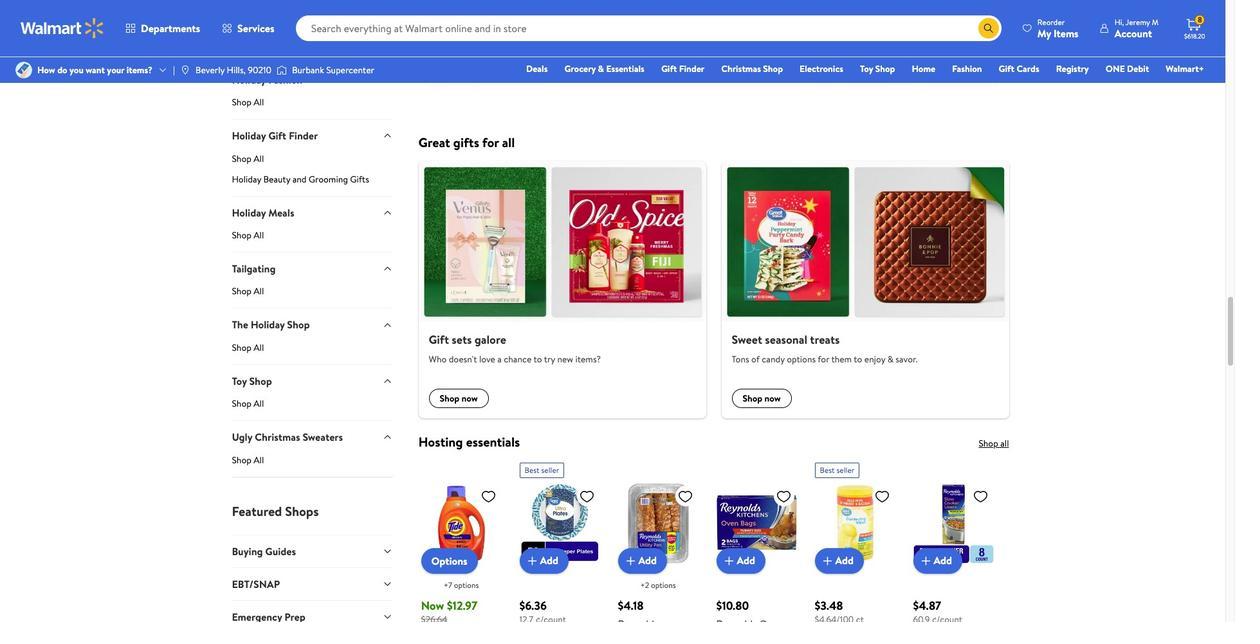 Task type: describe. For each thing, give the bounding box(es) containing it.
my
[[1038, 26, 1051, 40]]

all for holiday fashion
[[254, 96, 264, 109]]

essentials
[[466, 433, 520, 451]]

shop all for cold, cough & flu
[[232, 40, 264, 53]]

sweaters
[[303, 430, 343, 445]]

gift cards link
[[993, 62, 1045, 76]]

3 shop all link from the top
[[232, 152, 393, 170]]

shop all link for tailgating
[[232, 285, 393, 308]]

items? inside "gift sets galore who doesn't love a chance to try new items?"
[[575, 353, 601, 366]]

you
[[70, 64, 84, 77]]

shop all link for holiday meals
[[232, 229, 393, 252]]

guides
[[265, 545, 296, 559]]

pickup & delivery of beer, wine & more. from classic brews to seasonal favorites. order now. image
[[429, 0, 999, 103]]

cold, cough & flu
[[232, 16, 313, 30]]

hills,
[[227, 64, 246, 77]]

jeremy
[[1126, 16, 1150, 27]]

shop down tailgating
[[232, 285, 251, 298]]

add to cart image for reynolds kitchens slow cooker liners, regular (fits 3-8 quarts), 8 count image on the bottom right of page
[[918, 554, 934, 569]]

list containing gift sets galore
[[411, 161, 1017, 419]]

seasonal inside classic brews & seasonal favorites pickup & delivery of beer, wine & more.
[[706, 12, 781, 41]]

ugly
[[232, 430, 252, 445]]

cough
[[258, 16, 288, 30]]

reynolds kitchens heavy duty grilling pan, 13.25 x 9.63 x 3.5 inches image
[[618, 484, 698, 564]]

options link
[[421, 549, 478, 574]]

add button for reynolds oven bags, turkey size, 2 ct image
[[716, 549, 766, 574]]

1 horizontal spatial now
[[720, 67, 741, 83]]

shop left home
[[875, 62, 895, 75]]

0 horizontal spatial items?
[[127, 64, 152, 77]]

supercenter
[[326, 64, 374, 77]]

add for "great value ultra disposable paper dinner plates, white, 10 inch, 50 plates, patterned" 'image' add to cart image
[[540, 554, 558, 568]]

holiday for holiday fashion
[[232, 73, 266, 87]]

+7
[[444, 580, 452, 591]]

your
[[107, 64, 124, 77]]

toy inside dropdown button
[[232, 374, 247, 388]]

the
[[232, 318, 248, 332]]

ebt/snap button
[[232, 568, 393, 601]]

90210
[[248, 64, 271, 77]]

add to favorites list, great value ultra disposable paper dinner plates, white, 10 inch, 50 plates, patterned image
[[579, 489, 595, 505]]

gift inside dropdown button
[[268, 129, 286, 143]]

try
[[544, 353, 555, 366]]

add for add to cart image related to reynolds kitchens slow cooker liners, regular (fits 3-8 quarts), 8 count image on the bottom right of page
[[934, 554, 952, 568]]

add to favorites list, tide liquid laundry detergent, original, 64 loads 92 fl oz, he compatible image
[[481, 489, 496, 505]]

now for gift sets galore
[[462, 392, 478, 405]]

services
[[237, 21, 274, 35]]

fashion inside dropdown button
[[268, 73, 302, 87]]

now $12.97
[[421, 598, 478, 614]]

tons
[[732, 353, 749, 366]]

& right brews
[[687, 12, 701, 41]]

gifts
[[350, 173, 369, 186]]

shop up ugly
[[232, 398, 251, 411]]

tailgating button
[[232, 252, 393, 285]]

add to cart image for "great value ultra disposable paper dinner plates, white, 10 inch, 50 plates, patterned" 'image'
[[525, 554, 540, 569]]

order now
[[687, 67, 741, 83]]

1 horizontal spatial fashion
[[952, 62, 982, 75]]

one debit
[[1106, 62, 1149, 75]]

search icon image
[[984, 23, 994, 33]]

shop all for the holiday shop
[[232, 341, 264, 354]]

shop down hills, on the top left of page
[[232, 96, 251, 109]]

do
[[57, 64, 67, 77]]

sets
[[452, 332, 472, 348]]

registry link
[[1050, 62, 1095, 76]]

gift for cards
[[999, 62, 1015, 75]]

add to cart image for reynolds oven bags, turkey size, 2 ct image
[[721, 554, 737, 569]]

a
[[497, 353, 502, 366]]

m
[[1152, 16, 1159, 27]]

reynolds kitchens slow cooker liners, regular (fits 3-8 quarts), 8 count image
[[913, 484, 994, 564]]

wine
[[746, 41, 769, 57]]

burbank
[[292, 64, 324, 77]]

walmart image
[[21, 18, 104, 39]]

holiday beauty and grooming gifts
[[232, 173, 369, 186]]

add for the "reynolds kitchens heavy duty grilling pan, 13.25 x 9.63 x 3.5 inches" image add to cart image
[[638, 554, 657, 568]]

shop all for tailgating
[[232, 285, 264, 298]]

essentials
[[606, 62, 645, 75]]

shop inside the gift sets galore list item
[[440, 392, 460, 405]]

grocery
[[564, 62, 596, 75]]

fashion link
[[946, 62, 988, 76]]

buying
[[232, 545, 263, 559]]

ebt/snap
[[232, 578, 280, 592]]

shop down ugly
[[232, 454, 251, 467]]

of inside classic brews & seasonal favorites pickup & delivery of beer, wine & more.
[[705, 41, 716, 57]]

savor.
[[896, 353, 918, 366]]

enjoy
[[865, 353, 885, 366]]

+2 options
[[640, 580, 676, 591]]

buying guides
[[232, 545, 296, 559]]

burbank supercenter
[[292, 64, 374, 77]]

grooming
[[309, 173, 348, 186]]

beauty
[[263, 173, 290, 186]]

home link
[[906, 62, 941, 76]]

shop all link
[[979, 437, 1009, 450]]

 image for burbank supercenter
[[277, 64, 287, 77]]

shop inside sweet seasonal treats list item
[[743, 392, 763, 405]]

 image for beverly hills, 90210
[[180, 65, 190, 75]]

shop up add to favorites list, reynolds kitchens slow cooker liners, regular (fits 3-8 quarts), 8 count icon
[[979, 437, 998, 450]]

treats
[[810, 332, 840, 348]]

8
[[1198, 14, 1202, 25]]

gift finder
[[661, 62, 705, 75]]

holiday for holiday beauty and grooming gifts
[[232, 173, 261, 186]]

beverly hills, 90210
[[195, 64, 271, 77]]

order
[[687, 67, 717, 83]]

featured
[[232, 503, 282, 520]]

gift cards
[[999, 62, 1039, 75]]

0 horizontal spatial all
[[502, 134, 515, 151]]

reynolds oven bags, turkey size, 2 ct image
[[716, 484, 797, 564]]

more.
[[783, 41, 811, 57]]

|
[[173, 64, 175, 77]]

now for sweet seasonal treats
[[765, 392, 781, 405]]

debit
[[1127, 62, 1149, 75]]

all for cold, cough & flu
[[254, 40, 264, 53]]

product group containing $3.48
[[815, 458, 895, 623]]

ugly christmas sweaters
[[232, 430, 343, 445]]

add button for "great value ultra disposable paper dinner plates, white, 10 inch, 50 plates, patterned" 'image'
[[519, 549, 569, 574]]

for inside 'sweet seasonal treats tons of candy options for them to enjoy & savor.'
[[818, 353, 829, 366]]

the holiday shop
[[232, 318, 310, 332]]

order now link
[[687, 67, 741, 83]]

& right the grocery
[[598, 62, 604, 75]]

add to cart image for the "reynolds kitchens heavy duty grilling pan, 13.25 x 9.63 x 3.5 inches" image
[[623, 554, 638, 569]]

holiday meals button
[[232, 196, 393, 229]]

shop down 'the'
[[232, 341, 251, 354]]

add button for reynolds kitchens slow cooker liners, regular (fits 3-8 quarts), 8 count image on the bottom right of page
[[913, 549, 962, 574]]

best seller for $3.48
[[820, 465, 855, 476]]

product group containing now $12.97
[[421, 458, 501, 623]]

$618.20
[[1184, 32, 1205, 41]]

candy
[[762, 353, 785, 366]]

shops
[[285, 503, 319, 520]]

best for $3.48
[[820, 465, 835, 476]]

cold,
[[232, 16, 256, 30]]

items
[[1054, 26, 1079, 40]]

add for add to cart icon
[[835, 554, 854, 568]]

holiday for holiday gift finder
[[232, 129, 266, 143]]

christmas shop link
[[716, 62, 789, 76]]

classic
[[563, 12, 624, 41]]



Task type: locate. For each thing, give the bounding box(es) containing it.
shop all link up "sweaters"
[[232, 398, 393, 421]]

toy shop left home
[[860, 62, 895, 75]]

finder up holiday beauty and grooming gifts
[[289, 129, 318, 143]]

3 all from the top
[[254, 152, 264, 165]]

shop all link up holiday beauty and grooming gifts
[[232, 152, 393, 170]]

0 horizontal spatial to
[[534, 353, 542, 366]]

& right pickup in the top of the page
[[652, 41, 660, 57]]

8 $618.20
[[1184, 14, 1205, 41]]

2 best from the left
[[820, 465, 835, 476]]

 image right |
[[180, 65, 190, 75]]

electronics link
[[794, 62, 849, 76]]

shop all down tailgating
[[232, 285, 264, 298]]

add button up $3.48
[[815, 549, 864, 574]]

0 horizontal spatial christmas
[[255, 430, 300, 445]]

shop now down candy
[[743, 392, 781, 405]]

shop all link up the holiday shop
[[232, 285, 393, 308]]

gift finder link
[[655, 62, 710, 76]]

& inside 'sweet seasonal treats tons of candy options for them to enjoy & savor.'
[[888, 353, 894, 366]]

toy shop
[[860, 62, 895, 75], [232, 374, 272, 388]]

0 vertical spatial finder
[[679, 62, 705, 75]]

holiday left meals
[[232, 206, 266, 220]]

best seller for $6.36
[[525, 465, 559, 476]]

to right them
[[854, 353, 862, 366]]

4 product group from the left
[[716, 458, 797, 623]]

2 best seller from the left
[[820, 465, 855, 476]]

add for add to cart image related to reynolds oven bags, turkey size, 2 ct image
[[737, 554, 755, 568]]

finder inside dropdown button
[[289, 129, 318, 143]]

add to cart image up $10.80
[[721, 554, 737, 569]]

reorder
[[1038, 16, 1065, 27]]

hi,
[[1115, 16, 1124, 27]]

&
[[687, 12, 701, 41], [290, 16, 297, 30], [652, 41, 660, 57], [772, 41, 780, 57], [598, 62, 604, 75], [888, 353, 894, 366]]

shop all
[[232, 40, 264, 53], [232, 96, 264, 109], [232, 152, 264, 165], [232, 229, 264, 242], [232, 285, 264, 298], [232, 341, 264, 354], [232, 398, 264, 411], [232, 454, 264, 467]]

shop all for ugly christmas sweaters
[[232, 454, 264, 467]]

all for ugly christmas sweaters
[[254, 454, 264, 467]]

buying guides button
[[232, 535, 393, 568]]

add to cart image
[[525, 554, 540, 569], [623, 554, 638, 569], [721, 554, 737, 569], [918, 554, 934, 569]]

all for tailgating
[[254, 285, 264, 298]]

shop all down holiday gift finder
[[232, 152, 264, 165]]

best for $6.36
[[525, 465, 540, 476]]

seasonal up christmas shop link
[[706, 12, 781, 41]]

gifts
[[453, 134, 479, 151]]

add up +2
[[638, 554, 657, 568]]

holiday right 'the'
[[251, 318, 285, 332]]

1 product group from the left
[[421, 458, 501, 623]]

shop now inside the gift sets galore list item
[[440, 392, 478, 405]]

holiday fashion button
[[232, 63, 393, 96]]

3 product group from the left
[[618, 458, 698, 623]]

1 horizontal spatial to
[[854, 353, 862, 366]]

5 all from the top
[[254, 285, 264, 298]]

Search search field
[[296, 15, 1002, 41]]

gift
[[661, 62, 677, 75], [999, 62, 1015, 75], [268, 129, 286, 143], [429, 332, 449, 348]]

now inside the gift sets galore list item
[[462, 392, 478, 405]]

shop down holiday meals
[[232, 229, 251, 242]]

gift sets galore who doesn't love a chance to try new items?
[[429, 332, 601, 366]]

add to cart image up $6.36
[[525, 554, 540, 569]]

1 vertical spatial all
[[1000, 437, 1009, 450]]

all down services
[[254, 40, 264, 53]]

2 shop all link from the top
[[232, 96, 393, 119]]

1 horizontal spatial  image
[[277, 64, 287, 77]]

product group containing $4.87
[[913, 458, 994, 623]]

finder
[[679, 62, 705, 75], [289, 129, 318, 143]]

seller for $6.36
[[541, 465, 559, 476]]

to
[[534, 353, 542, 366], [854, 353, 862, 366]]

8 shop all link from the top
[[232, 454, 393, 477]]

4 shop all from the top
[[232, 229, 264, 242]]

1 shop now from the left
[[440, 392, 478, 405]]

0 vertical spatial toy shop
[[860, 62, 895, 75]]

christmas shop
[[721, 62, 783, 75]]

finder down delivery
[[679, 62, 705, 75]]

best up great value lemon scent disinfecting wipes, 75 count, 1 lbs, 5.5 ounce image
[[820, 465, 835, 476]]

home
[[912, 62, 936, 75]]

product group containing $6.36
[[519, 458, 600, 623]]

of left beer,
[[705, 41, 716, 57]]

now down doesn't
[[462, 392, 478, 405]]

shop down who
[[440, 392, 460, 405]]

2 product group from the left
[[519, 458, 600, 623]]

of inside 'sweet seasonal treats tons of candy options for them to enjoy & savor.'
[[751, 353, 760, 366]]

add up $4.87
[[934, 554, 952, 568]]

0 horizontal spatial finder
[[289, 129, 318, 143]]

 image
[[15, 62, 32, 78]]

4 add button from the left
[[815, 549, 864, 574]]

1 to from the left
[[534, 353, 542, 366]]

0 horizontal spatial of
[[705, 41, 716, 57]]

2 add button from the left
[[618, 549, 667, 574]]

1 vertical spatial for
[[818, 353, 829, 366]]

holiday gift finder
[[232, 129, 318, 143]]

shop all down holiday fashion on the top left
[[232, 96, 264, 109]]

1 all from the top
[[254, 40, 264, 53]]

shop all link down meals
[[232, 229, 393, 252]]

holiday inside holiday gift finder dropdown button
[[232, 129, 266, 143]]

all for the holiday shop
[[254, 341, 264, 354]]

favorites
[[786, 12, 865, 41]]

all down holiday meals
[[254, 229, 264, 242]]

options
[[787, 353, 816, 366], [454, 580, 479, 591], [651, 580, 676, 591]]

best seller up great value lemon scent disinfecting wipes, 75 count, 1 lbs, 5.5 ounce image
[[820, 465, 855, 476]]

christmas down beer,
[[721, 62, 761, 75]]

1 horizontal spatial seller
[[837, 465, 855, 476]]

add up $10.80
[[737, 554, 755, 568]]

hi, jeremy m account
[[1115, 16, 1159, 40]]

chance
[[504, 353, 532, 366]]

0 vertical spatial items?
[[127, 64, 152, 77]]

1 horizontal spatial of
[[751, 353, 760, 366]]

shop all down 'the'
[[232, 341, 264, 354]]

options
[[431, 554, 467, 568]]

departments
[[141, 21, 200, 35]]

all down the holiday shop
[[254, 341, 264, 354]]

1 vertical spatial seasonal
[[765, 332, 807, 348]]

seller up "great value ultra disposable paper dinner plates, white, 10 inch, 50 plates, patterned" 'image'
[[541, 465, 559, 476]]

& right wine
[[772, 41, 780, 57]]

toy right the electronics link
[[860, 62, 873, 75]]

5 add button from the left
[[913, 549, 962, 574]]

0 vertical spatial christmas
[[721, 62, 761, 75]]

all up beauty at left
[[254, 152, 264, 165]]

1 seller from the left
[[541, 465, 559, 476]]

0 horizontal spatial toy
[[232, 374, 247, 388]]

1 horizontal spatial options
[[651, 580, 676, 591]]

1 horizontal spatial best seller
[[820, 465, 855, 476]]

best seller up "great value ultra disposable paper dinner plates, white, 10 inch, 50 plates, patterned" 'image'
[[525, 465, 559, 476]]

shop all link
[[232, 40, 393, 63], [232, 96, 393, 119], [232, 152, 393, 170], [232, 229, 393, 252], [232, 285, 393, 308], [232, 341, 393, 365], [232, 398, 393, 421], [232, 454, 393, 477]]

0 vertical spatial for
[[482, 134, 499, 151]]

toy shop link
[[854, 62, 901, 76]]

grocery & essentials
[[564, 62, 645, 75]]

1 horizontal spatial all
[[1000, 437, 1009, 450]]

add button up $10.80
[[716, 549, 766, 574]]

0 horizontal spatial  image
[[180, 65, 190, 75]]

shop all
[[979, 437, 1009, 450]]

add button up +2
[[618, 549, 667, 574]]

one debit link
[[1100, 62, 1155, 76]]

shop all for toy shop
[[232, 398, 264, 411]]

christmas inside dropdown button
[[255, 430, 300, 445]]

1 best from the left
[[525, 465, 540, 476]]

love
[[479, 353, 495, 366]]

how
[[37, 64, 55, 77]]

5 product group from the left
[[815, 458, 895, 623]]

2 seller from the left
[[837, 465, 855, 476]]

4 shop all link from the top
[[232, 229, 393, 252]]

pickup
[[616, 41, 649, 57]]

shop down wine
[[763, 62, 783, 75]]

list
[[411, 161, 1017, 419]]

shop all link down the burbank
[[232, 96, 393, 119]]

items? right new
[[575, 353, 601, 366]]

holiday inside holiday beauty and grooming gifts link
[[232, 173, 261, 186]]

holiday inside 'holiday fashion' dropdown button
[[232, 73, 266, 87]]

0 vertical spatial toy
[[860, 62, 873, 75]]

options right +2
[[651, 580, 676, 591]]

1 horizontal spatial shop now
[[743, 392, 781, 405]]

1 shop all from the top
[[232, 40, 264, 53]]

4 all from the top
[[254, 229, 264, 242]]

0 vertical spatial all
[[502, 134, 515, 151]]

add to favorites list, reynolds kitchens slow cooker liners, regular (fits 3-8 quarts), 8 count image
[[973, 489, 988, 505]]

add up $3.48
[[835, 554, 854, 568]]

new
[[557, 353, 573, 366]]

2 shop all from the top
[[232, 96, 264, 109]]

shop down tons
[[743, 392, 763, 405]]

christmas
[[721, 62, 761, 75], [255, 430, 300, 445]]

shop inside dropdown button
[[249, 374, 272, 388]]

1 add from the left
[[540, 554, 558, 568]]

gift left cards
[[999, 62, 1015, 75]]

gift up beauty at left
[[268, 129, 286, 143]]

shop all down holiday meals
[[232, 229, 264, 242]]

shop now for sets
[[440, 392, 478, 405]]

flu
[[300, 16, 313, 30]]

shop
[[232, 40, 251, 53], [763, 62, 783, 75], [875, 62, 895, 75], [232, 96, 251, 109], [232, 152, 251, 165], [232, 229, 251, 242], [232, 285, 251, 298], [287, 318, 310, 332], [232, 341, 251, 354], [249, 374, 272, 388], [440, 392, 460, 405], [743, 392, 763, 405], [232, 398, 251, 411], [979, 437, 998, 450], [232, 454, 251, 467]]

7 shop all from the top
[[232, 398, 264, 411]]

shop all link for ugly christmas sweaters
[[232, 454, 393, 477]]

shop inside "dropdown button"
[[287, 318, 310, 332]]

shop up 'toy shop' dropdown button
[[287, 318, 310, 332]]

6 all from the top
[[254, 341, 264, 354]]

1 vertical spatial toy shop
[[232, 374, 272, 388]]

3 add from the left
[[737, 554, 755, 568]]

deals link
[[520, 62, 554, 76]]

all for toy shop
[[254, 398, 264, 411]]

shop all link up the burbank
[[232, 40, 393, 63]]

0 horizontal spatial fashion
[[268, 73, 302, 87]]

1 add to cart image from the left
[[525, 554, 540, 569]]

shop all link down "sweaters"
[[232, 454, 393, 477]]

1 vertical spatial toy
[[232, 374, 247, 388]]

now
[[421, 598, 444, 614]]

best up "great value ultra disposable paper dinner plates, white, 10 inch, 50 plates, patterned" 'image'
[[525, 465, 540, 476]]

registry
[[1056, 62, 1089, 75]]

1 horizontal spatial toy shop
[[860, 62, 895, 75]]

seller up great value lemon scent disinfecting wipes, 75 count, 1 lbs, 5.5 ounce image
[[837, 465, 855, 476]]

+7 options
[[444, 580, 479, 591]]

5 shop all link from the top
[[232, 285, 393, 308]]

shop down holiday gift finder
[[232, 152, 251, 165]]

holiday inside holiday meals dropdown button
[[232, 206, 266, 220]]

1 vertical spatial items?
[[575, 353, 601, 366]]

for right the gifts
[[482, 134, 499, 151]]

1 vertical spatial of
[[751, 353, 760, 366]]

$4.87
[[913, 598, 941, 614]]

add to cart image
[[820, 554, 835, 569]]

4 add to cart image from the left
[[918, 554, 934, 569]]

add
[[540, 554, 558, 568], [638, 554, 657, 568], [737, 554, 755, 568], [835, 554, 854, 568], [934, 554, 952, 568]]

all for holiday meals
[[254, 229, 264, 242]]

5 add from the left
[[934, 554, 952, 568]]

seasonal up candy
[[765, 332, 807, 348]]

add button
[[519, 549, 569, 574], [618, 549, 667, 574], [716, 549, 766, 574], [815, 549, 864, 574], [913, 549, 962, 574]]

0 horizontal spatial seller
[[541, 465, 559, 476]]

to left try
[[534, 353, 542, 366]]

1 shop all link from the top
[[232, 40, 393, 63]]

deals
[[526, 62, 548, 75]]

2 shop now from the left
[[743, 392, 781, 405]]

add up $6.36
[[540, 554, 558, 568]]

holiday for holiday meals
[[232, 206, 266, 220]]

ugly christmas sweaters button
[[232, 421, 393, 454]]

2 add from the left
[[638, 554, 657, 568]]

options for +7 options
[[454, 580, 479, 591]]

add to cart image up the $4.18
[[623, 554, 638, 569]]

beverly
[[195, 64, 225, 77]]

add button for great value lemon scent disinfecting wipes, 75 count, 1 lbs, 5.5 ounce image
[[815, 549, 864, 574]]

shop all for holiday fashion
[[232, 96, 264, 109]]

add to favorites list, great value lemon scent disinfecting wipes, 75 count, 1 lbs, 5.5 ounce image
[[875, 489, 890, 505]]

shop all link for the holiday shop
[[232, 341, 393, 365]]

all down tailgating
[[254, 285, 264, 298]]

seller
[[541, 465, 559, 476], [837, 465, 855, 476]]

toy
[[860, 62, 873, 75], [232, 374, 247, 388]]

shop down services
[[232, 40, 251, 53]]

shop all for holiday meals
[[232, 229, 264, 242]]

3 add button from the left
[[716, 549, 766, 574]]

shop all down services
[[232, 40, 264, 53]]

options right +7
[[454, 580, 479, 591]]

seller for $3.48
[[837, 465, 855, 476]]

0 horizontal spatial shop now
[[440, 392, 478, 405]]

holiday gift finder button
[[232, 119, 393, 152]]

one
[[1106, 62, 1125, 75]]

2 add to cart image from the left
[[623, 554, 638, 569]]

items? right your
[[127, 64, 152, 77]]

1 vertical spatial christmas
[[255, 430, 300, 445]]

grocery & essentials link
[[559, 62, 650, 76]]

2 horizontal spatial options
[[787, 353, 816, 366]]

0 vertical spatial seasonal
[[706, 12, 781, 41]]

add to favorites list, reynolds oven bags, turkey size, 2 ct image
[[776, 489, 792, 505]]

6 shop all from the top
[[232, 341, 264, 354]]

great gifts for all
[[418, 134, 515, 151]]

meals
[[268, 206, 294, 220]]

$4.18
[[618, 598, 644, 614]]

sweet
[[732, 332, 762, 348]]

holiday up beauty at left
[[232, 129, 266, 143]]

tailgating
[[232, 262, 276, 276]]

gift for finder
[[661, 62, 677, 75]]

all up ugly christmas sweaters
[[254, 398, 264, 411]]

holiday left beauty at left
[[232, 173, 261, 186]]

product group
[[421, 458, 501, 623], [519, 458, 600, 623], [618, 458, 698, 623], [716, 458, 797, 623], [815, 458, 895, 623], [913, 458, 994, 623]]

options for +2 options
[[651, 580, 676, 591]]

gift for sets
[[429, 332, 449, 348]]

 image right 90210
[[277, 64, 287, 77]]

gift sets galore list item
[[411, 161, 714, 419]]

great value ultra disposable paper dinner plates, white, 10 inch, 50 plates, patterned image
[[519, 484, 600, 564]]

all down holiday fashion on the top left
[[254, 96, 264, 109]]

Walmart Site-Wide search field
[[296, 15, 1002, 41]]

8 shop all from the top
[[232, 454, 264, 467]]

2 to from the left
[[854, 353, 862, 366]]

1 horizontal spatial toy
[[860, 62, 873, 75]]

holiday beauty and grooming gifts link
[[232, 173, 393, 196]]

for left them
[[818, 353, 829, 366]]

2 all from the top
[[254, 96, 264, 109]]

gift inside "gift sets galore who doesn't love a chance to try new items?"
[[429, 332, 449, 348]]

7 all from the top
[[254, 398, 264, 411]]

shop all link for cold, cough & flu
[[232, 40, 393, 63]]

great value lemon scent disinfecting wipes, 75 count, 1 lbs, 5.5 ounce image
[[815, 484, 895, 564]]

classic brews & seasonal favorites pickup & delivery of beer, wine & more.
[[563, 12, 865, 57]]

1 vertical spatial finder
[[289, 129, 318, 143]]

shop all link down the holiday shop
[[232, 341, 393, 365]]

now down beer,
[[720, 67, 741, 83]]

1 horizontal spatial finder
[[679, 62, 705, 75]]

6 shop all link from the top
[[232, 341, 393, 365]]

0 horizontal spatial toy shop
[[232, 374, 272, 388]]

1 horizontal spatial best
[[820, 465, 835, 476]]

0 horizontal spatial best seller
[[525, 465, 559, 476]]

5 shop all from the top
[[232, 285, 264, 298]]

cold, cough & flu button
[[232, 7, 393, 40]]

shop all link for toy shop
[[232, 398, 393, 421]]

toy down 'the'
[[232, 374, 247, 388]]

options inside 'sweet seasonal treats tons of candy options for them to enjoy & savor.'
[[787, 353, 816, 366]]

sweet seasonal treats list item
[[714, 161, 1017, 419]]

walmart+
[[1166, 62, 1204, 75]]

shop now down doesn't
[[440, 392, 478, 405]]

services button
[[211, 13, 285, 44]]

seasonal
[[706, 12, 781, 41], [765, 332, 807, 348]]

1 horizontal spatial christmas
[[721, 62, 761, 75]]

holiday right the beverly on the top left
[[232, 73, 266, 87]]

shop all link for holiday fashion
[[232, 96, 393, 119]]

add button for the "reynolds kitchens heavy duty grilling pan, 13.25 x 9.63 x 3.5 inches" image
[[618, 549, 667, 574]]

0 horizontal spatial now
[[462, 392, 478, 405]]

add button up $4.87
[[913, 549, 962, 574]]

1 horizontal spatial items?
[[575, 353, 601, 366]]

& inside dropdown button
[[290, 16, 297, 30]]

beer,
[[718, 41, 744, 57]]

hosting essentials
[[418, 433, 520, 451]]

1 add button from the left
[[519, 549, 569, 574]]

0 horizontal spatial best
[[525, 465, 540, 476]]

all down ugly christmas sweaters
[[254, 454, 264, 467]]

to inside "gift sets galore who doesn't love a chance to try new items?"
[[534, 353, 542, 366]]

tide liquid laundry detergent, original, 64 loads 92 fl oz, he compatible image
[[421, 484, 501, 564]]

them
[[831, 353, 852, 366]]

6 product group from the left
[[913, 458, 994, 623]]

christmas right ugly
[[255, 430, 300, 445]]

reorder my items
[[1038, 16, 1079, 40]]

0 vertical spatial of
[[705, 41, 716, 57]]

shop all up ugly
[[232, 398, 264, 411]]

product group containing $10.80
[[716, 458, 797, 623]]

sweet seasonal treats tons of candy options for them to enjoy & savor.
[[732, 332, 918, 366]]

for
[[482, 134, 499, 151], [818, 353, 829, 366]]

gift up who
[[429, 332, 449, 348]]

shop now inside sweet seasonal treats list item
[[743, 392, 781, 405]]

of right tons
[[751, 353, 760, 366]]

2 horizontal spatial now
[[765, 392, 781, 405]]

add to cart image up $4.87
[[918, 554, 934, 569]]

8 all from the top
[[254, 454, 264, 467]]

7 shop all link from the top
[[232, 398, 393, 421]]

4 add from the left
[[835, 554, 854, 568]]

0 horizontal spatial for
[[482, 134, 499, 151]]

to inside 'sweet seasonal treats tons of candy options for them to enjoy & savor.'
[[854, 353, 862, 366]]

gift down delivery
[[661, 62, 677, 75]]

departments button
[[115, 13, 211, 44]]

brews
[[629, 12, 682, 41]]

0 horizontal spatial options
[[454, 580, 479, 591]]

3 add to cart image from the left
[[721, 554, 737, 569]]

shop now for seasonal
[[743, 392, 781, 405]]

the holiday shop button
[[232, 308, 393, 341]]

add to favorites list, reynolds kitchens heavy duty grilling pan, 13.25 x 9.63 x 3.5 inches image
[[678, 489, 693, 505]]

& right enjoy
[[888, 353, 894, 366]]

shop all down ugly
[[232, 454, 264, 467]]

holiday inside the holiday shop "dropdown button"
[[251, 318, 285, 332]]

product group containing $4.18
[[618, 458, 698, 623]]

add button up $6.36
[[519, 549, 569, 574]]

toy shop inside dropdown button
[[232, 374, 272, 388]]

& left flu
[[290, 16, 297, 30]]

options right candy
[[787, 353, 816, 366]]

of
[[705, 41, 716, 57], [751, 353, 760, 366]]

shop down the holiday shop
[[249, 374, 272, 388]]

1 horizontal spatial for
[[818, 353, 829, 366]]

now down candy
[[765, 392, 781, 405]]

seasonal inside 'sweet seasonal treats tons of candy options for them to enjoy & savor.'
[[765, 332, 807, 348]]

toy shop up ugly
[[232, 374, 272, 388]]

now inside sweet seasonal treats list item
[[765, 392, 781, 405]]

1 best seller from the left
[[525, 465, 559, 476]]

 image
[[277, 64, 287, 77], [180, 65, 190, 75]]

3 shop all from the top
[[232, 152, 264, 165]]



Task type: vqa. For each thing, say whether or not it's contained in the screenshot.
TVs by size
no



